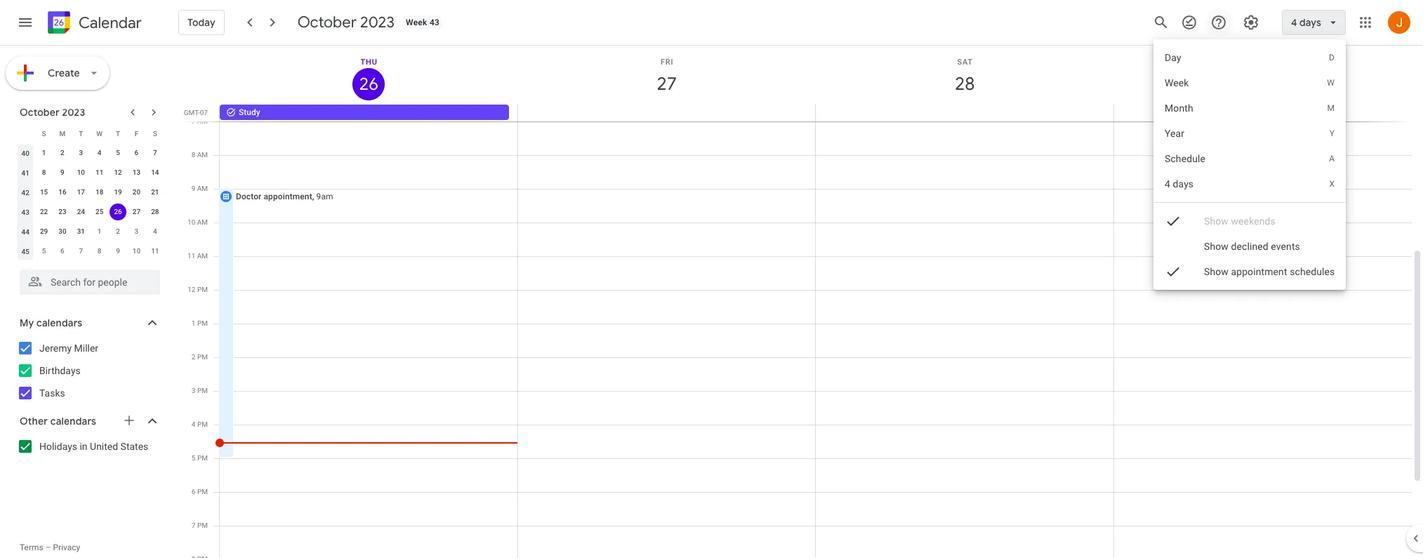 Task type: vqa. For each thing, say whether or not it's contained in the screenshot.


Task type: describe. For each thing, give the bounding box(es) containing it.
schedules
[[1290, 266, 1335, 277]]

show appointment schedules
[[1204, 266, 1335, 277]]

add other calendars image
[[122, 414, 136, 428]]

terms – privacy
[[20, 543, 80, 553]]

row group inside october 2023 grid
[[16, 143, 164, 261]]

pm for 12 pm
[[197, 286, 208, 294]]

26 cell
[[109, 202, 127, 222]]

november 2 element
[[110, 223, 126, 240]]

26 inside cell
[[114, 208, 122, 216]]

11 for 11 element
[[95, 169, 103, 176]]

29
[[40, 228, 48, 235]]

pm for 2 pm
[[197, 353, 208, 361]]

6 pm
[[192, 488, 208, 496]]

thu 26
[[358, 58, 378, 95]]

31 element
[[73, 223, 89, 240]]

check for show weekends
[[1165, 213, 1182, 230]]

1 cell from the left
[[518, 105, 816, 121]]

4 inside 4 days popup button
[[1291, 16, 1297, 29]]

0 vertical spatial 2
[[60, 149, 64, 157]]

0 horizontal spatial 2023
[[62, 106, 85, 119]]

18
[[95, 188, 103, 196]]

42
[[21, 189, 29, 196]]

1 for 1 pm
[[192, 319, 196, 327]]

study button
[[220, 105, 509, 120]]

0 vertical spatial 5
[[116, 149, 120, 157]]

grid containing 27
[[180, 46, 1423, 558]]

3 cell from the left
[[1114, 105, 1411, 121]]

appointment for ,
[[264, 192, 312, 202]]

23
[[58, 208, 66, 216]]

11 for 11 am
[[188, 252, 195, 260]]

am for 7 am
[[197, 117, 208, 125]]

10 am
[[188, 218, 208, 226]]

november 8 element
[[91, 243, 108, 260]]

create button
[[6, 56, 109, 90]]

pm for 5 pm
[[197, 454, 208, 462]]

27 link
[[651, 68, 683, 100]]

show for show weekends
[[1204, 216, 1229, 227]]

1 horizontal spatial october
[[298, 13, 357, 32]]

pm for 6 pm
[[197, 488, 208, 496]]

privacy link
[[53, 543, 80, 553]]

november 5 element
[[36, 243, 52, 260]]

Search for people text field
[[28, 270, 152, 295]]

fri
[[661, 58, 674, 67]]

week for week 43
[[406, 18, 427, 27]]

17 element
[[73, 184, 89, 201]]

5 for 5 pm
[[192, 454, 196, 462]]

y
[[1330, 129, 1335, 138]]

29 element
[[36, 223, 52, 240]]

other
[[20, 415, 48, 428]]

19 element
[[110, 184, 126, 201]]

w inside menu item
[[1327, 78, 1335, 88]]

fri 27
[[656, 58, 676, 95]]

8 for 8 am
[[191, 151, 195, 159]]

terms link
[[20, 543, 43, 553]]

study
[[239, 107, 260, 117]]

am for 8 am
[[197, 151, 208, 159]]

1 pm
[[192, 319, 208, 327]]

6 for 6 pm
[[192, 488, 196, 496]]

30
[[58, 228, 66, 235]]

9 am
[[191, 185, 208, 192]]

calendar element
[[45, 8, 142, 39]]

21
[[151, 188, 159, 196]]

12 element
[[110, 164, 126, 181]]

8 for november 8 element on the left of the page
[[97, 247, 101, 255]]

12 for 12
[[114, 169, 122, 176]]

today
[[187, 16, 215, 29]]

0 horizontal spatial 3
[[79, 149, 83, 157]]

1 check checkbox item from the top
[[1153, 209, 1346, 234]]

17
[[77, 188, 85, 196]]

show for show declined events
[[1204, 241, 1229, 252]]

7 for 7 pm
[[192, 522, 196, 529]]

28 inside grid
[[954, 72, 974, 95]]

23 element
[[54, 204, 71, 220]]

7 up 14
[[153, 149, 157, 157]]

pm for 3 pm
[[197, 387, 208, 395]]

–
[[45, 543, 51, 553]]

41
[[21, 169, 29, 177]]

show declined events checkbox item
[[1153, 194, 1346, 299]]

united
[[90, 441, 118, 452]]

days inside popup button
[[1300, 16, 1322, 29]]

4 up 11 element
[[97, 149, 101, 157]]

calendars for other calendars
[[50, 415, 96, 428]]

my calendars
[[20, 317, 82, 329]]

october 2023 grid
[[13, 124, 164, 261]]

0 vertical spatial 26
[[358, 73, 378, 95]]

2 pm
[[192, 353, 208, 361]]

november 6 element
[[54, 243, 71, 260]]

doctor
[[236, 192, 262, 202]]

4 days inside popup button
[[1291, 16, 1322, 29]]

1 for november 1 element
[[97, 228, 101, 235]]

27 element
[[128, 204, 145, 220]]

miller
[[74, 343, 98, 354]]

row containing 1
[[16, 143, 164, 163]]

4 days button
[[1282, 6, 1346, 39]]

30 element
[[54, 223, 71, 240]]

calendar
[[79, 13, 142, 33]]

9am
[[316, 192, 333, 202]]

10 for 10 am
[[188, 218, 195, 226]]

appointment for schedules
[[1231, 266, 1287, 277]]

november 11 element
[[147, 243, 163, 260]]

row containing 22
[[16, 202, 164, 222]]

study row
[[213, 105, 1423, 121]]

week menu item
[[1153, 70, 1346, 95]]

24
[[77, 208, 85, 216]]

tasks
[[39, 388, 65, 399]]

45
[[21, 248, 29, 255]]

holidays in united states
[[39, 441, 148, 452]]

x
[[1329, 179, 1335, 189]]

0 vertical spatial 1
[[42, 149, 46, 157]]

today button
[[178, 6, 224, 39]]

6 for november 6 element
[[60, 247, 64, 255]]

my calendars button
[[3, 312, 174, 334]]

row containing 5
[[16, 242, 164, 261]]

2 s from the left
[[153, 130, 157, 137]]

28 link
[[949, 68, 981, 100]]

0 horizontal spatial 8
[[42, 169, 46, 176]]

2 cell from the left
[[816, 105, 1114, 121]]

day
[[1165, 52, 1181, 63]]

declined
[[1231, 241, 1268, 252]]

9 for 9 am
[[191, 185, 195, 192]]

4 days menu item
[[1153, 171, 1346, 197]]

26, today element
[[110, 204, 126, 220]]

terms
[[20, 543, 43, 553]]

events
[[1271, 241, 1300, 252]]

week 43
[[406, 18, 440, 27]]

27 inside grid
[[656, 72, 676, 95]]

7 pm
[[192, 522, 208, 529]]

16 element
[[54, 184, 71, 201]]

show declined events
[[1204, 241, 1300, 252]]

m inside october 2023 grid
[[59, 130, 66, 137]]

holidays
[[39, 441, 77, 452]]

44
[[21, 228, 29, 236]]

0 vertical spatial 43
[[430, 18, 440, 27]]

4 days inside menu item
[[1165, 178, 1194, 190]]

12 pm
[[188, 286, 208, 294]]

2 t from the left
[[116, 130, 120, 137]]

f
[[135, 130, 138, 137]]

sat 28
[[954, 58, 974, 95]]

11 for november 11 element
[[151, 247, 159, 255]]

7 for 7 am
[[191, 117, 195, 125]]

20
[[133, 188, 141, 196]]

11 element
[[91, 164, 108, 181]]

menu containing check
[[1153, 39, 1346, 299]]

schedule menu item
[[1153, 146, 1346, 171]]

my calendars list
[[3, 337, 174, 404]]

year menu item
[[1153, 121, 1346, 146]]

am for 9 am
[[197, 185, 208, 192]]

m inside month menu item
[[1327, 103, 1335, 113]]

19
[[114, 188, 122, 196]]

4 inside grid
[[192, 421, 196, 428]]

7 for november 7 element
[[79, 247, 83, 255]]

gmt-07
[[184, 109, 208, 117]]

12 for 12 pm
[[188, 286, 196, 294]]



Task type: locate. For each thing, give the bounding box(es) containing it.
8 right 41
[[42, 169, 46, 176]]

s right f
[[153, 130, 157, 137]]

cell down 28 "link"
[[816, 105, 1114, 121]]

24 element
[[73, 204, 89, 220]]

days
[[1300, 16, 1322, 29], [1173, 178, 1194, 190]]

settings menu image
[[1243, 14, 1260, 31]]

row containing 15
[[16, 183, 164, 202]]

main drawer image
[[17, 14, 34, 31]]

t left f
[[116, 130, 120, 137]]

2023 down create
[[62, 106, 85, 119]]

calendars for my calendars
[[36, 317, 82, 329]]

other calendars
[[20, 415, 96, 428]]

2 horizontal spatial 1
[[192, 319, 196, 327]]

5 pm
[[192, 454, 208, 462]]

5 row from the top
[[16, 202, 164, 222]]

1 horizontal spatial 2
[[116, 228, 120, 235]]

1 horizontal spatial 8
[[97, 247, 101, 255]]

2 right 40
[[60, 149, 64, 157]]

1 vertical spatial 10
[[188, 218, 195, 226]]

november 1 element
[[91, 223, 108, 240]]

1
[[42, 149, 46, 157], [97, 228, 101, 235], [192, 319, 196, 327]]

1 horizontal spatial 10
[[133, 247, 141, 255]]

0 horizontal spatial 43
[[21, 208, 29, 216]]

day menu item
[[1153, 45, 1346, 70]]

8 pm from the top
[[197, 522, 208, 529]]

1 vertical spatial check
[[1165, 263, 1182, 280]]

40
[[21, 149, 29, 157]]

calendars inside dropdown button
[[50, 415, 96, 428]]

row
[[16, 124, 164, 143], [16, 143, 164, 163], [16, 163, 164, 183], [16, 183, 164, 202], [16, 202, 164, 222], [16, 222, 164, 242], [16, 242, 164, 261]]

days inside menu item
[[1173, 178, 1194, 190]]

states
[[121, 441, 148, 452]]

0 vertical spatial appointment
[[264, 192, 312, 202]]

11 am
[[188, 252, 208, 260]]

3 for 'november 3' element
[[135, 228, 139, 235]]

2 inside grid
[[192, 353, 196, 361]]

1 horizontal spatial s
[[153, 130, 157, 137]]

5 pm from the top
[[197, 421, 208, 428]]

2 vertical spatial 3
[[192, 387, 196, 395]]

12 left the 13
[[114, 169, 122, 176]]

thu
[[361, 58, 378, 67]]

3 up 4 pm
[[192, 387, 196, 395]]

1 vertical spatial 43
[[21, 208, 29, 216]]

2 up 3 pm
[[192, 353, 196, 361]]

20 element
[[128, 184, 145, 201]]

pm
[[197, 286, 208, 294], [197, 319, 208, 327], [197, 353, 208, 361], [197, 387, 208, 395], [197, 421, 208, 428], [197, 454, 208, 462], [197, 488, 208, 496], [197, 522, 208, 529]]

1 show from the top
[[1204, 216, 1229, 227]]

s
[[42, 130, 46, 137], [153, 130, 157, 137]]

9 up "10 am"
[[191, 185, 195, 192]]

22
[[40, 208, 48, 216]]

sat
[[957, 58, 973, 67]]

14 element
[[147, 164, 163, 181]]

am down 9 am
[[197, 218, 208, 226]]

1 vertical spatial 5
[[42, 247, 46, 255]]

pm up 2 pm
[[197, 319, 208, 327]]

6 down f
[[135, 149, 139, 157]]

1 s from the left
[[42, 130, 46, 137]]

october 2023 up 'thu'
[[298, 13, 395, 32]]

2 vertical spatial 1
[[192, 319, 196, 327]]

2 am from the top
[[197, 151, 208, 159]]

5 up 12 element
[[116, 149, 120, 157]]

t up 10 element
[[79, 130, 83, 137]]

2 inside november 2 element
[[116, 228, 120, 235]]

8 left november 9 element in the left of the page
[[97, 247, 101, 255]]

weekends
[[1231, 216, 1276, 227]]

12 inside grid
[[188, 286, 196, 294]]

1 horizontal spatial 11
[[151, 247, 159, 255]]

0 horizontal spatial appointment
[[264, 192, 312, 202]]

10 right november 9 element in the left of the page
[[133, 247, 141, 255]]

10 for 10 element
[[77, 169, 85, 176]]

1 horizontal spatial 2023
[[360, 13, 395, 32]]

appointment inside check checkbox item
[[1231, 266, 1287, 277]]

0 vertical spatial show
[[1204, 216, 1229, 227]]

1 right 31 at the top left of page
[[97, 228, 101, 235]]

4 up 5 pm
[[192, 421, 196, 428]]

row group
[[16, 143, 164, 261]]

6 inside november 6 element
[[60, 247, 64, 255]]

1 horizontal spatial october 2023
[[298, 13, 395, 32]]

1 vertical spatial 3
[[135, 228, 139, 235]]

row containing 29
[[16, 222, 164, 242]]

november 9 element
[[110, 243, 126, 260]]

doctor appointment , 9am
[[236, 192, 333, 202]]

7 left november 8 element on the left of the page
[[79, 247, 83, 255]]

2 pm from the top
[[197, 319, 208, 327]]

calendars up jeremy
[[36, 317, 82, 329]]

2 for 2 pm
[[192, 353, 196, 361]]

2 check checkbox item from the top
[[1153, 259, 1346, 284]]

calendar heading
[[76, 13, 142, 33]]

check
[[1165, 213, 1182, 230], [1165, 263, 1182, 280]]

26 link
[[353, 68, 385, 100]]

1 vertical spatial 8
[[42, 169, 46, 176]]

27
[[656, 72, 676, 95], [133, 208, 141, 216]]

0 vertical spatial check checkbox item
[[1153, 209, 1346, 234]]

row containing s
[[16, 124, 164, 143]]

check checkbox item down declined
[[1153, 259, 1346, 284]]

3 right november 2 element at left top
[[135, 228, 139, 235]]

2 vertical spatial 8
[[97, 247, 101, 255]]

show left declined
[[1204, 241, 1229, 252]]

show left weekends
[[1204, 216, 1229, 227]]

28 down sat
[[954, 72, 974, 95]]

check checkbox item
[[1153, 209, 1346, 234], [1153, 259, 1346, 284]]

0 vertical spatial 12
[[114, 169, 122, 176]]

9 inside november 9 element
[[116, 247, 120, 255]]

2 vertical spatial show
[[1204, 266, 1229, 277]]

3 for 3 pm
[[192, 387, 196, 395]]

1 right 40
[[42, 149, 46, 157]]

row containing 8
[[16, 163, 164, 183]]

0 horizontal spatial 6
[[60, 247, 64, 255]]

0 vertical spatial 27
[[656, 72, 676, 95]]

1 horizontal spatial 9
[[116, 247, 120, 255]]

1 vertical spatial calendars
[[50, 415, 96, 428]]

1 horizontal spatial appointment
[[1231, 266, 1287, 277]]

21 element
[[147, 184, 163, 201]]

1 t from the left
[[79, 130, 83, 137]]

1 horizontal spatial t
[[116, 130, 120, 137]]

cell down week menu item
[[1114, 105, 1411, 121]]

22 element
[[36, 204, 52, 220]]

6 left november 7 element
[[60, 247, 64, 255]]

am
[[197, 117, 208, 125], [197, 151, 208, 159], [197, 185, 208, 192], [197, 218, 208, 226], [197, 252, 208, 260]]

1 horizontal spatial 5
[[116, 149, 120, 157]]

1 check from the top
[[1165, 213, 1182, 230]]

0 vertical spatial 4 days
[[1291, 16, 1322, 29]]

pm up 4 pm
[[197, 387, 208, 395]]

1 horizontal spatial w
[[1327, 78, 1335, 88]]

5 left november 6 element
[[42, 247, 46, 255]]

None search field
[[0, 264, 174, 295]]

show down show declined events
[[1204, 266, 1229, 277]]

1 pm from the top
[[197, 286, 208, 294]]

0 horizontal spatial 28
[[151, 208, 159, 216]]

0 vertical spatial w
[[1327, 78, 1335, 88]]

2 vertical spatial 5
[[192, 454, 196, 462]]

4 days down schedule
[[1165, 178, 1194, 190]]

pm down 4 pm
[[197, 454, 208, 462]]

2 vertical spatial 6
[[192, 488, 196, 496]]

2 horizontal spatial 9
[[191, 185, 195, 192]]

4 down schedule
[[1165, 178, 1170, 190]]

s up "15"
[[42, 130, 46, 137]]

show inside show declined events checkbox item
[[1204, 241, 1229, 252]]

appointment left 9am
[[264, 192, 312, 202]]

appointment
[[264, 192, 312, 202], [1231, 266, 1287, 277]]

month menu item
[[1153, 95, 1346, 121]]

show weekends
[[1204, 216, 1276, 227]]

am for 11 am
[[197, 252, 208, 260]]

9 for november 9 element in the left of the page
[[116, 247, 120, 255]]

10 up 11 am
[[188, 218, 195, 226]]

0 horizontal spatial 9
[[60, 169, 64, 176]]

3 show from the top
[[1204, 266, 1229, 277]]

1 row from the top
[[16, 124, 164, 143]]

11 inside 11 element
[[95, 169, 103, 176]]

0 vertical spatial 2023
[[360, 13, 395, 32]]

28 inside row
[[151, 208, 159, 216]]

3 am from the top
[[197, 185, 208, 192]]

2 show from the top
[[1204, 241, 1229, 252]]

27 right 26, today element on the left top of the page
[[133, 208, 141, 216]]

1 vertical spatial 2023
[[62, 106, 85, 119]]

7 row from the top
[[16, 242, 164, 261]]

am down 7 am
[[197, 151, 208, 159]]

4 row from the top
[[16, 183, 164, 202]]

1 vertical spatial 26
[[114, 208, 122, 216]]

w
[[1327, 78, 1335, 88], [96, 130, 103, 137]]

2023 up 'thu'
[[360, 13, 395, 32]]

1 vertical spatial 12
[[188, 286, 196, 294]]

1 horizontal spatial 6
[[135, 149, 139, 157]]

18 element
[[91, 184, 108, 201]]

31
[[77, 228, 85, 235]]

days down schedule
[[1173, 178, 1194, 190]]

1 horizontal spatial 1
[[97, 228, 101, 235]]

2 horizontal spatial 5
[[192, 454, 196, 462]]

a
[[1329, 154, 1335, 164]]

10 for 'november 10' element
[[133, 247, 141, 255]]

11 inside november 11 element
[[151, 247, 159, 255]]

5 down 4 pm
[[192, 454, 196, 462]]

28 element
[[147, 204, 163, 220]]

1 horizontal spatial 28
[[954, 72, 974, 95]]

pm for 1 pm
[[197, 319, 208, 327]]

2 right november 1 element
[[116, 228, 120, 235]]

4 days right settings menu icon
[[1291, 16, 1322, 29]]

0 vertical spatial days
[[1300, 16, 1322, 29]]

0 vertical spatial 6
[[135, 149, 139, 157]]

13
[[133, 169, 141, 176]]

calendars up in
[[50, 415, 96, 428]]

4 pm
[[192, 421, 208, 428]]

14
[[151, 169, 159, 176]]

w inside october 2023 grid
[[96, 130, 103, 137]]

0 vertical spatial 3
[[79, 149, 83, 157]]

3 pm
[[192, 387, 208, 395]]

0 horizontal spatial 5
[[42, 247, 46, 255]]

0 horizontal spatial t
[[79, 130, 83, 137]]

0 horizontal spatial s
[[42, 130, 46, 137]]

8 inside grid
[[191, 151, 195, 159]]

november 10 element
[[128, 243, 145, 260]]

column header inside october 2023 grid
[[16, 124, 35, 143]]

6 pm from the top
[[197, 454, 208, 462]]

9 left 10 element
[[60, 169, 64, 176]]

9
[[60, 169, 64, 176], [191, 185, 195, 192], [116, 247, 120, 255]]

am for 10 am
[[197, 218, 208, 226]]

07
[[200, 109, 208, 117]]

row group containing 1
[[16, 143, 164, 261]]

5 inside grid
[[192, 454, 196, 462]]

pm up 1 pm
[[197, 286, 208, 294]]

4 right 'november 3' element
[[153, 228, 157, 235]]

2 for november 2 element at left top
[[116, 228, 120, 235]]

am down 07
[[197, 117, 208, 125]]

2 vertical spatial 10
[[133, 247, 141, 255]]

0 horizontal spatial 4 days
[[1165, 178, 1194, 190]]

october 2023 down create popup button
[[20, 106, 85, 119]]

3
[[79, 149, 83, 157], [135, 228, 139, 235], [192, 387, 196, 395]]

other calendars button
[[3, 410, 174, 433]]

calendars inside dropdown button
[[36, 317, 82, 329]]

2 horizontal spatial 2
[[192, 353, 196, 361]]

4 right settings menu icon
[[1291, 16, 1297, 29]]

cell
[[518, 105, 816, 121], [816, 105, 1114, 121], [1114, 105, 1411, 121]]

5 for the november 5 element
[[42, 247, 46, 255]]

15
[[40, 188, 48, 196]]

0 vertical spatial 9
[[60, 169, 64, 176]]

grid
[[180, 46, 1423, 558]]

6 inside grid
[[192, 488, 196, 496]]

1 vertical spatial 9
[[191, 185, 195, 192]]

3 up 10 element
[[79, 149, 83, 157]]

6 up 7 pm
[[192, 488, 196, 496]]

create
[[48, 67, 80, 79]]

27 inside row
[[133, 208, 141, 216]]

am down 8 am
[[197, 185, 208, 192]]

october
[[298, 13, 357, 32], [20, 106, 60, 119]]

my
[[20, 317, 34, 329]]

october 2023
[[298, 13, 395, 32], [20, 106, 85, 119]]

0 vertical spatial week
[[406, 18, 427, 27]]

0 horizontal spatial 2
[[60, 149, 64, 157]]

1 horizontal spatial 4 days
[[1291, 16, 1322, 29]]

jeremy miller
[[39, 343, 98, 354]]

0 vertical spatial october
[[298, 13, 357, 32]]

0 vertical spatial october 2023
[[298, 13, 395, 32]]

43
[[430, 18, 440, 27], [21, 208, 29, 216]]

0 horizontal spatial october
[[20, 106, 60, 119]]

8 am
[[191, 151, 208, 159]]

0 horizontal spatial 11
[[95, 169, 103, 176]]

2 row from the top
[[16, 143, 164, 163]]

1 vertical spatial 28
[[151, 208, 159, 216]]

2 horizontal spatial 11
[[188, 252, 195, 260]]

gmt-
[[184, 109, 200, 117]]

11
[[95, 169, 103, 176], [151, 247, 159, 255], [188, 252, 195, 260]]

,
[[312, 192, 314, 202]]

1 vertical spatial 2
[[116, 228, 120, 235]]

11 down "10 am"
[[188, 252, 195, 260]]

privacy
[[53, 543, 80, 553]]

3 row from the top
[[16, 163, 164, 183]]

27 down fri
[[656, 72, 676, 95]]

pm for 4 pm
[[197, 421, 208, 428]]

12 down 11 am
[[188, 286, 196, 294]]

1 horizontal spatial 27
[[656, 72, 676, 95]]

4 inside november 4 element
[[153, 228, 157, 235]]

7 am
[[191, 117, 208, 125]]

2023
[[360, 13, 395, 32], [62, 106, 85, 119]]

0 vertical spatial 10
[[77, 169, 85, 176]]

5 am from the top
[[197, 252, 208, 260]]

1 horizontal spatial days
[[1300, 16, 1322, 29]]

birthdays
[[39, 365, 81, 376]]

0 vertical spatial check
[[1165, 213, 1182, 230]]

12 inside row
[[114, 169, 122, 176]]

cell down 27 link
[[518, 105, 816, 121]]

0 horizontal spatial october 2023
[[20, 106, 85, 119]]

month
[[1165, 103, 1193, 114]]

16
[[58, 188, 66, 196]]

1 horizontal spatial week
[[1165, 77, 1189, 88]]

show for show appointment schedules
[[1204, 266, 1229, 277]]

0 horizontal spatial 26
[[114, 208, 122, 216]]

1 am from the top
[[197, 117, 208, 125]]

10 element
[[73, 164, 89, 181]]

3 pm from the top
[[197, 353, 208, 361]]

w left f
[[96, 130, 103, 137]]

week
[[406, 18, 427, 27], [1165, 77, 1189, 88]]

26 down 'thu'
[[358, 73, 378, 95]]

year
[[1165, 128, 1184, 139]]

0 horizontal spatial week
[[406, 18, 427, 27]]

2 vertical spatial 2
[[192, 353, 196, 361]]

11 inside grid
[[188, 252, 195, 260]]

pm up 5 pm
[[197, 421, 208, 428]]

jeremy
[[39, 343, 72, 354]]

6 row from the top
[[16, 222, 164, 242]]

week for week
[[1165, 77, 1189, 88]]

12
[[114, 169, 122, 176], [188, 286, 196, 294]]

0 vertical spatial calendars
[[36, 317, 82, 329]]

28 right 27 element
[[151, 208, 159, 216]]

8 down 7 am
[[191, 151, 195, 159]]

4 inside 4 days menu item
[[1165, 178, 1170, 190]]

7 down the gmt-
[[191, 117, 195, 125]]

november 3 element
[[128, 223, 145, 240]]

25
[[95, 208, 103, 216]]

5
[[116, 149, 120, 157], [42, 247, 46, 255], [192, 454, 196, 462]]

2 check from the top
[[1165, 263, 1182, 280]]

column header
[[16, 124, 35, 143]]

w down d
[[1327, 78, 1335, 88]]

7 down 6 pm
[[192, 522, 196, 529]]

schedule
[[1165, 153, 1205, 164]]

1 vertical spatial show
[[1204, 241, 1229, 252]]

2
[[60, 149, 64, 157], [116, 228, 120, 235], [192, 353, 196, 361]]

0 horizontal spatial 27
[[133, 208, 141, 216]]

1 vertical spatial days
[[1173, 178, 1194, 190]]

7 pm from the top
[[197, 488, 208, 496]]

pm for 7 pm
[[197, 522, 208, 529]]

0 horizontal spatial 12
[[114, 169, 122, 176]]

4 am from the top
[[197, 218, 208, 226]]

15 element
[[36, 184, 52, 201]]

m up 16
[[59, 130, 66, 137]]

november 7 element
[[73, 243, 89, 260]]

check for show appointment schedules
[[1165, 263, 1182, 280]]

pm up 7 pm
[[197, 488, 208, 496]]

pm down 6 pm
[[197, 522, 208, 529]]

7
[[191, 117, 195, 125], [153, 149, 157, 157], [79, 247, 83, 255], [192, 522, 196, 529]]

25 element
[[91, 204, 108, 220]]

appointment down show declined events
[[1231, 266, 1287, 277]]

menu
[[1153, 39, 1346, 299]]

10 left 11 element
[[77, 169, 85, 176]]

13 element
[[128, 164, 145, 181]]

1 down 12 pm
[[192, 319, 196, 327]]

43 inside october 2023 grid
[[21, 208, 29, 216]]

0 horizontal spatial w
[[96, 130, 103, 137]]

november 4 element
[[147, 223, 163, 240]]

11 right 'november 10' element
[[151, 247, 159, 255]]

in
[[80, 441, 87, 452]]

am up 12 pm
[[197, 252, 208, 260]]

1 vertical spatial 6
[[60, 247, 64, 255]]

days right settings menu icon
[[1300, 16, 1322, 29]]

1 horizontal spatial 3
[[135, 228, 139, 235]]

d
[[1329, 53, 1335, 62]]

0 vertical spatial m
[[1327, 103, 1335, 113]]

0 vertical spatial 8
[[191, 151, 195, 159]]

2 vertical spatial 9
[[116, 247, 120, 255]]

26
[[358, 73, 378, 95], [114, 208, 122, 216]]

1 horizontal spatial 43
[[430, 18, 440, 27]]

m up the y
[[1327, 103, 1335, 113]]

1 vertical spatial october
[[20, 106, 60, 119]]

1 vertical spatial week
[[1165, 77, 1189, 88]]

week inside week menu item
[[1165, 77, 1189, 88]]

check checkbox item up declined
[[1153, 209, 1346, 234]]

pm up 3 pm
[[197, 353, 208, 361]]

11 right 10 element
[[95, 169, 103, 176]]

1 horizontal spatial m
[[1327, 103, 1335, 113]]

26 right 25 at the top of the page
[[114, 208, 122, 216]]

1 vertical spatial 27
[[133, 208, 141, 216]]

10
[[77, 169, 85, 176], [188, 218, 195, 226], [133, 247, 141, 255]]

9 right november 8 element on the left of the page
[[116, 247, 120, 255]]

4 pm from the top
[[197, 387, 208, 395]]



